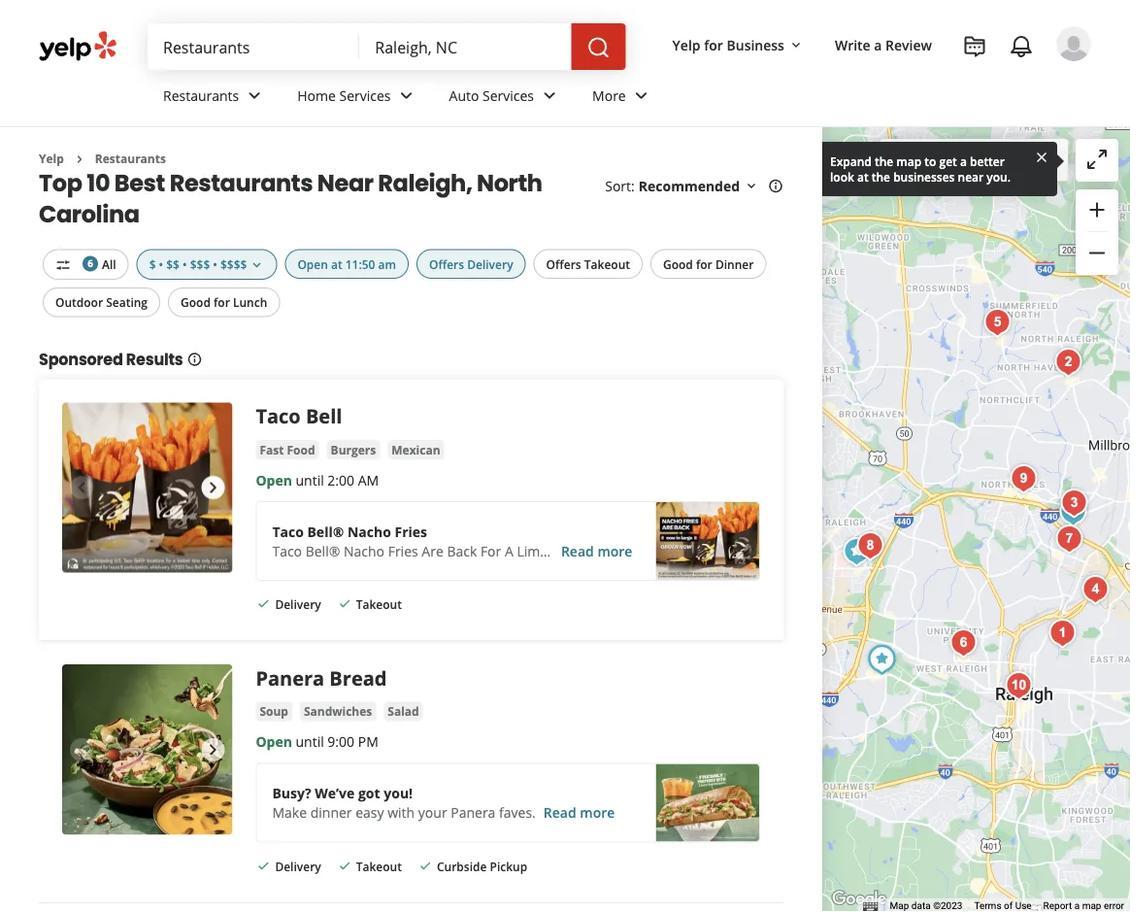 Task type: vqa. For each thing, say whether or not it's contained in the screenshot.
While
no



Task type: locate. For each thing, give the bounding box(es) containing it.
1 16 checkmark v2 image from the top
[[256, 596, 271, 612]]

0 vertical spatial restaurants link
[[148, 70, 282, 126]]

business
[[727, 35, 785, 54]]

16 checkmark v2 image for bell
[[337, 596, 352, 612]]

0 vertical spatial until
[[296, 470, 324, 489]]

taco bell® nacho fries
[[272, 522, 427, 540]]

2 16 checkmark v2 image from the top
[[256, 858, 271, 874]]

'88 oaks carolina kitchen and bar image
[[1055, 484, 1094, 523]]

takeout down "sort:"
[[584, 256, 630, 272]]

1 vertical spatial 16 checkmark v2 image
[[256, 858, 271, 874]]

2 previous image from the top
[[70, 738, 93, 761]]

1 vertical spatial a
[[961, 153, 967, 169]]

2 • from the left
[[183, 256, 187, 272]]

2 vertical spatial delivery
[[275, 858, 321, 874]]

taco down taco bell® nacho fries
[[272, 541, 302, 560]]

services for home services
[[339, 86, 391, 105]]

previous image for taco bell
[[70, 476, 93, 499]]

yelp left business
[[673, 35, 701, 54]]

nacho
[[348, 522, 391, 540], [344, 541, 385, 560]]

2 offers from the left
[[546, 256, 581, 272]]

at left 11:50 at the left top
[[331, 256, 343, 272]]

get
[[940, 153, 958, 169]]

bell® for taco bell® nacho fries are back for a limited time.
[[306, 541, 340, 560]]

0 horizontal spatial panera
[[256, 665, 325, 691]]

2 until from the top
[[296, 733, 324, 751]]

map left to
[[897, 153, 922, 169]]

for left dinner at right
[[696, 256, 713, 272]]

24 chevron down v2 image right "more"
[[630, 84, 653, 107]]

1 vertical spatial until
[[296, 733, 324, 751]]

16 chevron down v2 image right business
[[789, 38, 804, 53]]

nacho for taco bell® nacho fries
[[348, 522, 391, 540]]

offers delivery
[[429, 256, 513, 272]]

yelp
[[673, 35, 701, 54], [39, 151, 64, 167]]

taco for taco bell® nacho fries are back for a limited time.
[[272, 541, 302, 560]]

delivery down the north in the left top of the page
[[467, 256, 513, 272]]

1 horizontal spatial taco bell image
[[863, 640, 902, 679]]

2 24 chevron down v2 image from the left
[[538, 84, 561, 107]]

1 vertical spatial delivery
[[275, 596, 321, 612]]

1 vertical spatial slideshow element
[[62, 665, 233, 835]]

to
[[925, 153, 937, 169]]

0 vertical spatial a
[[874, 35, 882, 54]]

outdoor seating
[[55, 294, 148, 310]]

moves
[[1015, 151, 1057, 170]]

0 vertical spatial taco bell image
[[62, 402, 233, 573]]

2 vertical spatial a
[[1075, 900, 1080, 912]]

1 vertical spatial more
[[580, 803, 615, 822]]

a right write
[[874, 35, 882, 54]]

map inside expand the map to get a better look at the businesses near you.
[[897, 153, 922, 169]]

24 chevron down v2 image for auto services
[[538, 84, 561, 107]]

for for dinner
[[696, 256, 713, 272]]

6 all
[[88, 256, 116, 272]]

1 horizontal spatial 24 chevron down v2 image
[[630, 84, 653, 107]]

1 services from the left
[[339, 86, 391, 105]]

fast
[[260, 441, 284, 457]]

yelp for business
[[673, 35, 785, 54]]

filters group
[[39, 249, 771, 317]]

3 • from the left
[[213, 256, 217, 272]]

0 horizontal spatial at
[[331, 256, 343, 272]]

24 chevron down v2 image inside auto services 'link'
[[538, 84, 561, 107]]

sort:
[[605, 177, 635, 195]]

0 horizontal spatial none field
[[163, 36, 344, 57]]

map data ©2023
[[890, 900, 963, 912]]

open down soup link
[[256, 733, 292, 751]]

1 vertical spatial at
[[331, 256, 343, 272]]

lucettegrace image
[[1000, 666, 1039, 705]]

1 horizontal spatial map
[[983, 151, 1011, 170]]

$ • $$ • $$$ • $$$$
[[149, 256, 247, 272]]

taco up fast
[[256, 402, 301, 429]]

• right $
[[159, 256, 163, 272]]

for for lunch
[[214, 294, 230, 310]]

2 vertical spatial takeout
[[356, 858, 402, 874]]

24 chevron down v2 image for restaurants
[[243, 84, 266, 107]]

16 chevron right v2 image
[[72, 151, 87, 167]]

are
[[422, 541, 444, 560]]

none field find
[[163, 36, 344, 57]]

takeout down easy
[[356, 858, 402, 874]]

yelp left 16 chevron right v2 icon
[[39, 151, 64, 167]]

good for dinner button
[[651, 249, 767, 279]]

1 until from the top
[[296, 470, 324, 489]]

curbside pickup
[[437, 858, 528, 874]]

24 chevron down v2 image
[[243, 84, 266, 107], [538, 84, 561, 107]]

curbside
[[437, 858, 487, 874]]

2 slideshow element from the top
[[62, 665, 233, 835]]

sandwiches button
[[300, 702, 376, 721]]

2 none field from the left
[[375, 36, 556, 57]]

16 info v2 image left look
[[768, 178, 784, 194]]

yelp inside button
[[673, 35, 701, 54]]

open down fast
[[256, 470, 292, 489]]

1 vertical spatial taco bell image
[[863, 640, 902, 679]]

0 vertical spatial for
[[704, 35, 723, 54]]

0 vertical spatial bell®
[[307, 522, 344, 540]]

village deli & grill - lake boone trail image
[[851, 526, 890, 565]]

1 vertical spatial bell®
[[306, 541, 340, 560]]

open for taco
[[256, 470, 292, 489]]

24 chevron down v2 image left auto
[[395, 84, 418, 107]]

16 chevron down v2 image right "recommended"
[[744, 178, 760, 194]]

$$$$
[[220, 256, 247, 272]]

0 vertical spatial taco
[[256, 402, 301, 429]]

1 horizontal spatial good
[[663, 256, 693, 272]]

use
[[1016, 900, 1032, 912]]

map for error
[[1083, 900, 1102, 912]]

• right $$$
[[213, 256, 217, 272]]

busy? we've got you! make dinner easy with your panera faves. read more
[[272, 784, 615, 822]]

2 vertical spatial for
[[214, 294, 230, 310]]

taco bell® nacho fries are back for a limited time.
[[272, 541, 603, 560]]

map left error
[[1083, 900, 1102, 912]]

0 horizontal spatial services
[[339, 86, 391, 105]]

0 horizontal spatial 16 chevron down v2 image
[[744, 178, 760, 194]]

1 vertical spatial 16 info v2 image
[[187, 351, 203, 367]]

0 vertical spatial 16 checkmark v2 image
[[256, 596, 271, 612]]

taco bell link
[[256, 402, 342, 429]]

0 horizontal spatial offers
[[429, 256, 464, 272]]

16 checkmark v2 image down taco bell® nacho fries
[[337, 596, 352, 612]]

0 vertical spatial yelp
[[673, 35, 701, 54]]

auto services link
[[434, 70, 577, 126]]

16 chevron down v2 image inside recommended popup button
[[744, 178, 760, 194]]

24 chevron down v2 image inside restaurants "link"
[[243, 84, 266, 107]]

1 horizontal spatial at
[[858, 169, 869, 185]]

panera up soup
[[256, 665, 325, 691]]

restaurants inside top 10 best restaurants near raleigh, north carolina
[[170, 166, 313, 199]]

0 vertical spatial fries
[[395, 522, 427, 540]]

at right look
[[858, 169, 869, 185]]

16 info v2 image right results
[[187, 351, 203, 367]]

the right the expand
[[875, 153, 894, 169]]

dinner
[[716, 256, 754, 272]]

1 vertical spatial read
[[544, 803, 577, 822]]

bell® down open until 2:00 am
[[307, 522, 344, 540]]

near
[[958, 169, 984, 185]]

$
[[149, 256, 156, 272]]

write
[[835, 35, 871, 54]]

open inside button
[[298, 256, 328, 272]]

fries up are
[[395, 522, 427, 540]]

0 vertical spatial takeout
[[584, 256, 630, 272]]

0 horizontal spatial good
[[181, 294, 211, 310]]

16 info v2 image
[[768, 178, 784, 194], [187, 351, 203, 367]]

0 horizontal spatial map
[[897, 153, 922, 169]]

takeout inside button
[[584, 256, 630, 272]]

24 chevron down v2 image right auto services
[[538, 84, 561, 107]]

terms of use link
[[975, 900, 1032, 912]]

open left 11:50 at the left top
[[298, 256, 328, 272]]

restaurants down find text field
[[163, 86, 239, 105]]

open for panera
[[256, 733, 292, 751]]

for left lunch
[[214, 294, 230, 310]]

fries left are
[[388, 541, 418, 560]]

greg r. image
[[1057, 26, 1092, 61]]

1 • from the left
[[159, 256, 163, 272]]

1 horizontal spatial 24 chevron down v2 image
[[538, 84, 561, 107]]

0 horizontal spatial •
[[159, 256, 163, 272]]

bell® down taco bell® nacho fries
[[306, 541, 340, 560]]

1 vertical spatial for
[[696, 256, 713, 272]]

1 horizontal spatial 16 chevron down v2 image
[[789, 38, 804, 53]]

yelp link
[[39, 151, 64, 167]]

map for moves
[[983, 151, 1011, 170]]

0 vertical spatial good
[[663, 256, 693, 272]]

the flying biscuit cafe image
[[945, 624, 983, 662]]

2 services from the left
[[483, 86, 534, 105]]

good for lunch
[[181, 294, 267, 310]]

• right the $$
[[183, 256, 187, 272]]

2 vertical spatial taco
[[272, 541, 302, 560]]

none field up home
[[163, 36, 344, 57]]

first watch image
[[1051, 520, 1089, 558]]

for left business
[[704, 35, 723, 54]]

1 vertical spatial open
[[256, 470, 292, 489]]

1 horizontal spatial •
[[183, 256, 187, 272]]

offers right the am
[[429, 256, 464, 272]]

None field
[[163, 36, 344, 57], [375, 36, 556, 57]]

1 vertical spatial taco
[[272, 522, 304, 540]]

good down "$ • $$ • $$$ • $$$$"
[[181, 294, 211, 310]]

read
[[561, 541, 594, 560], [544, 803, 577, 822]]

24 chevron down v2 image
[[395, 84, 418, 107], [630, 84, 653, 107]]

bell
[[306, 402, 342, 429]]

1 vertical spatial previous image
[[70, 738, 93, 761]]

services
[[339, 86, 391, 105], [483, 86, 534, 105]]

until for panera
[[296, 733, 324, 751]]

results
[[126, 349, 183, 370]]

16 chevron down v2 image
[[789, 38, 804, 53], [744, 178, 760, 194]]

nacho down taco bell® nacho fries
[[344, 541, 385, 560]]

0 vertical spatial read
[[561, 541, 594, 560]]

1 slideshow element from the top
[[62, 402, 233, 573]]

taco
[[256, 402, 301, 429], [272, 522, 304, 540], [272, 541, 302, 560]]

next image
[[201, 738, 225, 761]]

until left 9:00
[[296, 733, 324, 751]]

1 vertical spatial nacho
[[344, 541, 385, 560]]

mexican button
[[388, 440, 444, 459]]

previous image
[[70, 476, 93, 499], [70, 738, 93, 761]]

burgers button
[[327, 440, 380, 459]]

offers right offers delivery button
[[546, 256, 581, 272]]

soup
[[260, 703, 288, 719]]

open
[[298, 256, 328, 272], [256, 470, 292, 489], [256, 733, 292, 751]]

zoom in image
[[1086, 198, 1109, 221]]

map
[[983, 151, 1011, 170], [897, 153, 922, 169], [1083, 900, 1102, 912]]

good
[[663, 256, 693, 272], [181, 294, 211, 310]]

1 horizontal spatial services
[[483, 86, 534, 105]]

16 checkmark v2 image down "dinner"
[[337, 858, 352, 874]]

taco for taco bell
[[256, 402, 301, 429]]

restaurants up $$$$
[[170, 166, 313, 199]]

for for business
[[704, 35, 723, 54]]

food
[[287, 441, 315, 457]]

offers takeout button
[[534, 249, 643, 279]]

0 horizontal spatial a
[[874, 35, 882, 54]]

am
[[378, 256, 396, 272]]

more right limited
[[598, 541, 633, 560]]

0 vertical spatial 16 chevron down v2 image
[[789, 38, 804, 53]]

report
[[1044, 900, 1073, 912]]

2 24 chevron down v2 image from the left
[[630, 84, 653, 107]]

expand the map to get a better look at the businesses near you.
[[830, 153, 1011, 185]]

good for good for lunch
[[181, 294, 211, 310]]

more right faves.
[[580, 803, 615, 822]]

1 vertical spatial good
[[181, 294, 211, 310]]

write a review
[[835, 35, 932, 54]]

delivery
[[467, 256, 513, 272], [275, 596, 321, 612], [275, 858, 321, 874]]

0 vertical spatial slideshow element
[[62, 402, 233, 573]]

16 checkmark v2 image
[[256, 596, 271, 612], [256, 858, 271, 874]]

taco bell image
[[62, 402, 233, 573], [863, 640, 902, 679]]

a right get at right top
[[961, 153, 967, 169]]

good left dinner at right
[[663, 256, 693, 272]]

until
[[296, 470, 324, 489], [296, 733, 324, 751]]

at inside expand the map to get a better look at the businesses near you.
[[858, 169, 869, 185]]

1 horizontal spatial offers
[[546, 256, 581, 272]]

group
[[1076, 189, 1119, 275]]

1 24 chevron down v2 image from the left
[[243, 84, 266, 107]]

2:00
[[328, 470, 355, 489]]

the
[[875, 153, 894, 169], [872, 169, 891, 185]]

restaurants link down find text field
[[148, 70, 282, 126]]

1 horizontal spatial yelp
[[673, 35, 701, 54]]

0 vertical spatial nacho
[[348, 522, 391, 540]]

16 checkmark v2 image
[[337, 596, 352, 612], [337, 858, 352, 874], [418, 858, 433, 874]]

read right a
[[561, 541, 594, 560]]

1 none field from the left
[[163, 36, 344, 57]]

1 vertical spatial fries
[[388, 541, 418, 560]]

restaurants link
[[148, 70, 282, 126], [95, 151, 166, 167]]

1 vertical spatial panera
[[451, 803, 496, 822]]

1 horizontal spatial panera
[[451, 803, 496, 822]]

delivery down make on the bottom
[[275, 858, 321, 874]]

sandwiches
[[304, 703, 372, 719]]

24 chevron down v2 image inside home services link
[[395, 84, 418, 107]]

2 horizontal spatial map
[[1083, 900, 1102, 912]]

keyboard shortcuts image
[[863, 902, 879, 912]]

1 vertical spatial 16 chevron down v2 image
[[744, 178, 760, 194]]

$$
[[166, 256, 180, 272]]

map right as
[[983, 151, 1011, 170]]

panera right your
[[451, 803, 496, 822]]

open until 9:00 pm
[[256, 733, 379, 751]]

slideshow element
[[62, 402, 233, 573], [62, 665, 233, 835]]

1 horizontal spatial a
[[961, 153, 967, 169]]

taco down open until 2:00 am
[[272, 522, 304, 540]]

a right report
[[1075, 900, 1080, 912]]

services for auto services
[[483, 86, 534, 105]]

0 vertical spatial delivery
[[467, 256, 513, 272]]

time.
[[568, 541, 603, 560]]

of
[[1004, 900, 1013, 912]]

yelp for yelp link
[[39, 151, 64, 167]]

0 horizontal spatial yelp
[[39, 151, 64, 167]]

services right auto
[[483, 86, 534, 105]]

restaurants inside "link"
[[163, 86, 239, 105]]

1 vertical spatial takeout
[[356, 596, 402, 612]]

16 chevron down v2 image inside 'yelp for business' button
[[789, 38, 804, 53]]

0 horizontal spatial 24 chevron down v2 image
[[395, 84, 418, 107]]

takeout
[[584, 256, 630, 272], [356, 596, 402, 612], [356, 858, 402, 874]]

1 offers from the left
[[429, 256, 464, 272]]

restaurants link right 16 chevron right v2 icon
[[95, 151, 166, 167]]

for
[[704, 35, 723, 54], [696, 256, 713, 272], [214, 294, 230, 310]]

nacho down am
[[348, 522, 391, 540]]

report a map error
[[1044, 900, 1125, 912]]

24 chevron down v2 image inside more 'link'
[[630, 84, 653, 107]]

0 vertical spatial previous image
[[70, 476, 93, 499]]

1 horizontal spatial 16 info v2 image
[[768, 178, 784, 194]]

a for write
[[874, 35, 882, 54]]

map for to
[[897, 153, 922, 169]]

raleigh,
[[378, 166, 472, 199]]

1 24 chevron down v2 image from the left
[[395, 84, 418, 107]]

2 horizontal spatial •
[[213, 256, 217, 272]]

for inside user actions element
[[704, 35, 723, 54]]

until left 2:00
[[296, 470, 324, 489]]

services right home
[[339, 86, 391, 105]]

yelp for yelp for business
[[673, 35, 701, 54]]

a inside write a review link
[[874, 35, 882, 54]]

0 vertical spatial 16 info v2 image
[[768, 178, 784, 194]]

24 chevron down v2 image down find text field
[[243, 84, 266, 107]]

best
[[114, 166, 165, 199]]

read right faves.
[[544, 803, 577, 822]]

Near text field
[[375, 36, 556, 57]]

search image
[[587, 36, 611, 59]]

recommended button
[[639, 177, 760, 195]]

takeout up bread
[[356, 596, 402, 612]]

panera inside busy? we've got you! make dinner easy with your panera faves. read more
[[451, 803, 496, 822]]

fries for taco bell® nacho fries are back for a limited time.
[[388, 541, 418, 560]]

None search field
[[148, 23, 630, 70]]

more
[[598, 541, 633, 560], [580, 803, 615, 822]]

1 previous image from the top
[[70, 476, 93, 499]]

delivery up panera bread link
[[275, 596, 321, 612]]

you.
[[987, 169, 1011, 185]]

got
[[358, 784, 380, 803]]

0 vertical spatial open
[[298, 256, 328, 272]]

services inside 'link'
[[483, 86, 534, 105]]

1 horizontal spatial none field
[[375, 36, 556, 57]]

clean eatz - raleigh image
[[979, 303, 1017, 342]]

0 horizontal spatial 24 chevron down v2 image
[[243, 84, 266, 107]]

2 horizontal spatial a
[[1075, 900, 1080, 912]]

slideshow element for panera
[[62, 665, 233, 835]]

0 vertical spatial more
[[598, 541, 633, 560]]

sponsored results
[[39, 349, 183, 370]]

projects image
[[964, 35, 987, 58]]

panera bread image
[[62, 665, 233, 835]]

0 vertical spatial at
[[858, 169, 869, 185]]

2 vertical spatial open
[[256, 733, 292, 751]]

1 vertical spatial yelp
[[39, 151, 64, 167]]

none field up auto
[[375, 36, 556, 57]]



Task type: describe. For each thing, give the bounding box(es) containing it.
restaurants right 16 chevron right v2 icon
[[95, 151, 166, 167]]

salad
[[388, 703, 419, 719]]

auto services
[[449, 86, 534, 105]]

expand the map to get a better look at the businesses near you. tooltip
[[815, 142, 1058, 196]]

open at 11:50 am button
[[285, 249, 409, 279]]

taco bell
[[256, 402, 342, 429]]

a for report
[[1075, 900, 1080, 912]]

read more
[[561, 541, 633, 560]]

panera bread image
[[838, 532, 877, 571]]

the right look
[[872, 169, 891, 185]]

with
[[388, 803, 415, 822]]

a
[[505, 541, 514, 560]]

user actions element
[[657, 24, 1119, 144]]

offers takeout
[[546, 256, 630, 272]]

none field near
[[375, 36, 556, 57]]

delivery for bell
[[275, 596, 321, 612]]

burgers link
[[327, 440, 380, 459]]

look
[[830, 169, 855, 185]]

0 vertical spatial panera
[[256, 665, 325, 691]]

takeout for panera bread
[[356, 858, 402, 874]]

auto
[[449, 86, 479, 105]]

easy
[[356, 803, 384, 822]]

carolina
[[39, 198, 139, 230]]

fast food button
[[256, 440, 319, 459]]

top 10 best restaurants near raleigh, north carolina
[[39, 166, 543, 230]]

$$$
[[190, 256, 210, 272]]

denny's image
[[1054, 492, 1093, 531]]

top
[[39, 166, 82, 199]]

error
[[1104, 900, 1125, 912]]

outdoor
[[55, 294, 103, 310]]

north
[[477, 166, 543, 199]]

map
[[890, 900, 910, 912]]

more
[[593, 86, 626, 105]]

nacho for taco bell® nacho fries are back for a limited time.
[[344, 541, 385, 560]]

zoom out image
[[1086, 241, 1109, 265]]

fast food link
[[256, 440, 319, 459]]

0 horizontal spatial taco bell image
[[62, 402, 233, 573]]

16 checkmark v2 image for bread
[[337, 858, 352, 874]]

good for good for dinner
[[663, 256, 693, 272]]

16 chevron down v2 image for recommended
[[744, 178, 760, 194]]

faves.
[[499, 803, 536, 822]]

sandwiches link
[[300, 702, 376, 721]]

lunch
[[233, 294, 267, 310]]

for
[[481, 541, 501, 560]]

slideshow element for taco
[[62, 402, 233, 573]]

search
[[919, 151, 962, 170]]

dinner
[[310, 803, 352, 822]]

the optimist image
[[1044, 614, 1083, 653]]

near
[[317, 166, 374, 199]]

good for lunch button
[[168, 287, 280, 317]]

all
[[102, 256, 116, 272]]

recommended
[[639, 177, 740, 195]]

data
[[912, 900, 931, 912]]

seating
[[106, 294, 148, 310]]

taco for taco bell® nacho fries
[[272, 522, 304, 540]]

bread
[[330, 665, 387, 691]]

you!
[[384, 784, 413, 803]]

terms of use
[[975, 900, 1032, 912]]

offers for offers delivery
[[429, 256, 464, 272]]

open at 11:50 am
[[298, 256, 396, 272]]

pickup
[[490, 858, 528, 874]]

16 chevron down v2 image for yelp for business
[[789, 38, 804, 53]]

takeout for taco bell
[[356, 596, 402, 612]]

salad link
[[384, 702, 423, 721]]

read inside busy? we've got you! make dinner easy with your panera faves. read more
[[544, 803, 577, 822]]

outdoor seating button
[[43, 287, 160, 317]]

offers for offers takeout
[[546, 256, 581, 272]]

notifications image
[[1010, 35, 1033, 58]]

24 chevron down v2 image for more
[[630, 84, 653, 107]]

pm
[[358, 733, 379, 751]]

report a map error link
[[1044, 900, 1125, 912]]

previous image for panera bread
[[70, 738, 93, 761]]

terms
[[975, 900, 1002, 912]]

1 vertical spatial restaurants link
[[95, 151, 166, 167]]

business categories element
[[148, 70, 1092, 126]]

delivery inside button
[[467, 256, 513, 272]]

at inside button
[[331, 256, 343, 272]]

limited
[[517, 541, 564, 560]]

your
[[418, 803, 447, 822]]

bell® for taco bell® nacho fries
[[307, 522, 344, 540]]

write a review link
[[827, 27, 940, 62]]

©2023
[[934, 900, 963, 912]]

24 chevron down v2 image for home services
[[395, 84, 418, 107]]

mexican link
[[388, 440, 444, 459]]

10
[[87, 166, 110, 199]]

mexican
[[392, 441, 441, 457]]

0 horizontal spatial 16 info v2 image
[[187, 351, 203, 367]]

16 checkmark v2 image for panera bread
[[256, 858, 271, 874]]

16 checkmark v2 image for taco bell
[[256, 596, 271, 612]]

busy?
[[272, 784, 311, 803]]

expand
[[830, 153, 872, 169]]

more inside busy? we've got you! make dinner easy with your panera faves. read more
[[580, 803, 615, 822]]

next image
[[201, 476, 225, 499]]

open until 2:00 am
[[256, 470, 379, 489]]

expand map image
[[1086, 148, 1109, 171]]

16 chevron down v2 image
[[249, 257, 265, 273]]

close image
[[1034, 148, 1050, 165]]

9:00
[[328, 733, 355, 751]]

businesses
[[894, 169, 955, 185]]

search as map moves
[[919, 151, 1057, 170]]

google image
[[828, 887, 892, 912]]

6
[[88, 257, 93, 270]]

fast food
[[260, 441, 315, 457]]

11:50
[[346, 256, 375, 272]]

salad button
[[384, 702, 423, 721]]

until for taco
[[296, 470, 324, 489]]

another broken egg cafe image
[[1005, 459, 1044, 498]]

soup button
[[256, 702, 292, 721]]

burgers
[[331, 441, 376, 457]]

panera bread link
[[256, 665, 387, 691]]

home services link
[[282, 70, 434, 126]]

16 checkmark v2 image left curbside
[[418, 858, 433, 874]]

Find text field
[[163, 36, 344, 57]]

make
[[272, 803, 307, 822]]

fries for taco bell® nacho fries
[[395, 522, 427, 540]]

good for dinner
[[663, 256, 754, 272]]

delivery for bread
[[275, 858, 321, 874]]

map region
[[709, 63, 1131, 912]]

review
[[886, 35, 932, 54]]

a inside expand the map to get a better look at the businesses near you.
[[961, 153, 967, 169]]

union special image
[[1077, 570, 1116, 609]]

am
[[358, 470, 379, 489]]

16 filter v2 image
[[55, 257, 71, 273]]

metro diner image
[[1050, 343, 1088, 382]]



